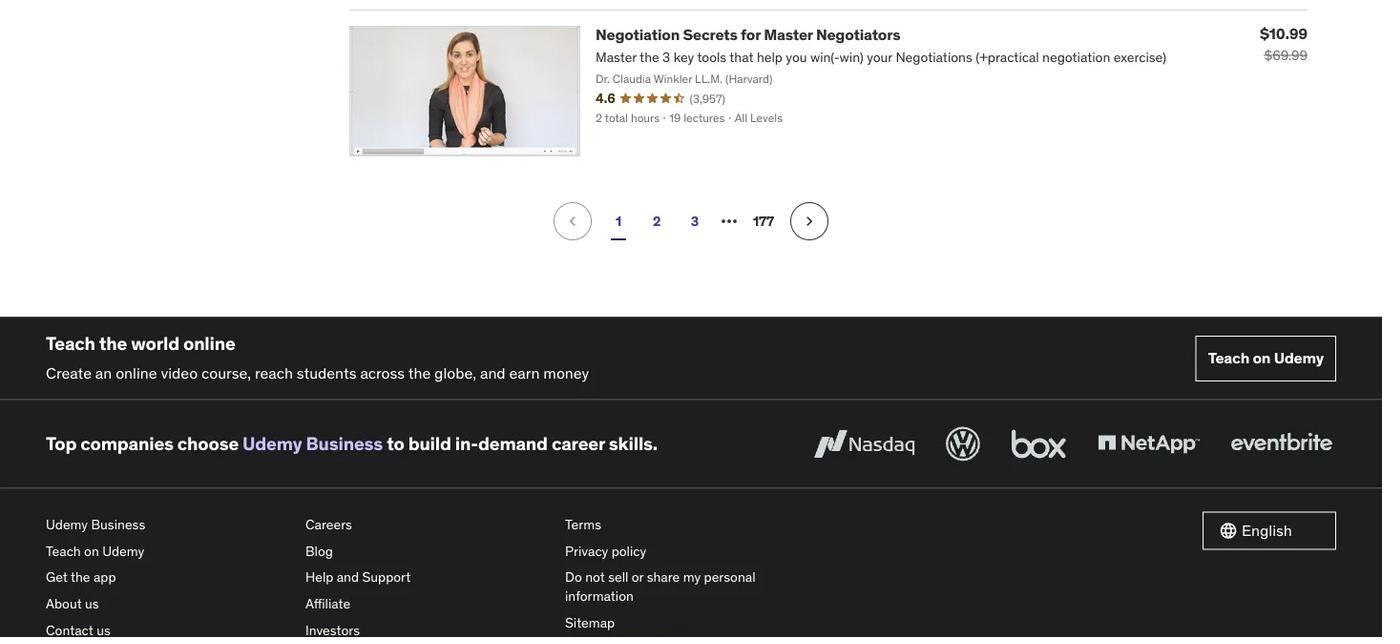 Task type: describe. For each thing, give the bounding box(es) containing it.
top
[[46, 433, 77, 455]]

0 horizontal spatial teach on udemy link
[[46, 539, 290, 565]]

affiliate
[[306, 596, 351, 613]]

secrets
[[683, 25, 738, 45]]

2 link
[[638, 203, 676, 241]]

negotiators
[[816, 25, 901, 45]]

get the app link
[[46, 565, 290, 591]]

teach for the
[[46, 333, 95, 355]]

or
[[632, 569, 644, 586]]

companies
[[80, 433, 174, 455]]

eventbrite image
[[1227, 423, 1337, 465]]

choose
[[177, 433, 239, 455]]

box image
[[1007, 423, 1071, 465]]

do
[[565, 569, 582, 586]]

nasdaq image
[[810, 423, 920, 465]]

negotiation secrets for master negotiators
[[596, 25, 901, 45]]

affiliate link
[[306, 591, 550, 618]]

app
[[94, 569, 116, 586]]

world
[[131, 333, 179, 355]]

0 vertical spatial the
[[99, 333, 127, 355]]

about us link
[[46, 591, 290, 618]]

udemy business teach on udemy get the app about us
[[46, 516, 145, 613]]

previous page image
[[563, 212, 582, 231]]

$69.99
[[1265, 47, 1308, 64]]

globe,
[[435, 363, 477, 383]]

career
[[552, 433, 605, 455]]

earn
[[509, 363, 540, 383]]

in-
[[455, 433, 478, 455]]

volkswagen image
[[942, 423, 984, 465]]

about
[[46, 596, 82, 613]]

not
[[585, 569, 605, 586]]

us
[[85, 596, 99, 613]]

blog
[[306, 543, 333, 560]]

my
[[683, 569, 701, 586]]

teach the world online create an online video course, reach students across the globe, and earn money
[[46, 333, 589, 383]]

english button
[[1203, 512, 1337, 550]]

udemy up app
[[102, 543, 144, 560]]

do not sell or share my personal information button
[[565, 565, 810, 610]]

netapp image
[[1094, 423, 1204, 465]]

share
[[647, 569, 680, 586]]

careers
[[306, 516, 352, 534]]

top companies choose udemy business to build in-demand career skills.
[[46, 433, 658, 455]]

support
[[362, 569, 411, 586]]

0 vertical spatial teach on udemy link
[[1196, 336, 1337, 382]]

careers blog help and support affiliate
[[306, 516, 411, 613]]

get
[[46, 569, 68, 586]]

master
[[764, 25, 813, 45]]

privacy policy link
[[565, 539, 810, 565]]

an
[[95, 363, 112, 383]]

1 vertical spatial online
[[116, 363, 157, 383]]

teach for on
[[1209, 349, 1250, 368]]

2
[[653, 213, 661, 230]]

2 horizontal spatial the
[[408, 363, 431, 383]]

help and support link
[[306, 565, 550, 591]]

build
[[408, 433, 451, 455]]

to
[[387, 433, 405, 455]]

terms link
[[565, 512, 810, 539]]

sell
[[608, 569, 629, 586]]

careers link
[[306, 512, 550, 539]]

0 vertical spatial on
[[1253, 349, 1271, 368]]

and inside careers blog help and support affiliate
[[337, 569, 359, 586]]

on inside udemy business teach on udemy get the app about us
[[84, 543, 99, 560]]

privacy
[[565, 543, 609, 560]]

information
[[565, 588, 634, 605]]

policy
[[612, 543, 647, 560]]



Task type: locate. For each thing, give the bounding box(es) containing it.
2 vertical spatial the
[[71, 569, 90, 586]]

and
[[480, 363, 506, 383], [337, 569, 359, 586]]

across
[[360, 363, 405, 383]]

for
[[741, 25, 761, 45]]

terms privacy policy do not sell or share my personal information sitemap
[[565, 516, 756, 631]]

the right get
[[71, 569, 90, 586]]

$10.99 $69.99
[[1260, 24, 1308, 64]]

udemy right choose
[[243, 433, 302, 455]]

terms
[[565, 516, 602, 534]]

0 horizontal spatial the
[[71, 569, 90, 586]]

and right help
[[337, 569, 359, 586]]

3 link
[[676, 203, 714, 241]]

skills.
[[609, 433, 658, 455]]

0 horizontal spatial online
[[116, 363, 157, 383]]

1 link
[[600, 203, 638, 241]]

reach
[[255, 363, 293, 383]]

help
[[306, 569, 334, 586]]

udemy business link down students
[[243, 433, 383, 455]]

the
[[99, 333, 127, 355], [408, 363, 431, 383], [71, 569, 90, 586]]

1 horizontal spatial on
[[1253, 349, 1271, 368]]

$10.99
[[1260, 24, 1308, 43]]

udemy up eventbrite image on the right of the page
[[1274, 349, 1324, 368]]

udemy
[[1274, 349, 1324, 368], [243, 433, 302, 455], [46, 516, 88, 534], [102, 543, 144, 560]]

small image
[[1219, 522, 1238, 541]]

teach on udemy
[[1209, 349, 1324, 368]]

1 vertical spatial business
[[91, 516, 145, 534]]

the inside udemy business teach on udemy get the app about us
[[71, 569, 90, 586]]

next page image
[[800, 212, 819, 231]]

teach inside udemy business teach on udemy get the app about us
[[46, 543, 81, 560]]

blog link
[[306, 539, 550, 565]]

online
[[183, 333, 236, 355], [116, 363, 157, 383]]

the up "an"
[[99, 333, 127, 355]]

teach inside teach the world online create an online video course, reach students across the globe, and earn money
[[46, 333, 95, 355]]

1 horizontal spatial business
[[306, 433, 383, 455]]

1 vertical spatial teach on udemy link
[[46, 539, 290, 565]]

demand
[[478, 433, 548, 455]]

0 vertical spatial and
[[480, 363, 506, 383]]

teach on udemy link up eventbrite image on the right of the page
[[1196, 336, 1337, 382]]

negotiation secrets for master negotiators link
[[596, 25, 901, 45]]

on up eventbrite image on the right of the page
[[1253, 349, 1271, 368]]

online right "an"
[[116, 363, 157, 383]]

1 horizontal spatial online
[[183, 333, 236, 355]]

0 horizontal spatial business
[[91, 516, 145, 534]]

and inside teach the world online create an online video course, reach students across the globe, and earn money
[[480, 363, 506, 383]]

1 vertical spatial on
[[84, 543, 99, 560]]

udemy business link
[[243, 433, 383, 455], [46, 512, 290, 539]]

ellipsis image
[[718, 210, 741, 233]]

online up course,
[[183, 333, 236, 355]]

business left to on the bottom of page
[[306, 433, 383, 455]]

teach on udemy link up about us link
[[46, 539, 290, 565]]

video
[[161, 363, 198, 383]]

1 horizontal spatial the
[[99, 333, 127, 355]]

personal
[[704, 569, 756, 586]]

students
[[297, 363, 357, 383]]

0 horizontal spatial on
[[84, 543, 99, 560]]

udemy business link up get the app link
[[46, 512, 290, 539]]

3
[[691, 213, 699, 230]]

create
[[46, 363, 92, 383]]

and left the earn
[[480, 363, 506, 383]]

udemy up get
[[46, 516, 88, 534]]

english
[[1242, 521, 1293, 541]]

1 vertical spatial the
[[408, 363, 431, 383]]

negotiation
[[596, 25, 680, 45]]

sitemap
[[565, 614, 615, 631]]

on up app
[[84, 543, 99, 560]]

teach
[[46, 333, 95, 355], [1209, 349, 1250, 368], [46, 543, 81, 560]]

177
[[753, 213, 774, 230]]

on
[[1253, 349, 1271, 368], [84, 543, 99, 560]]

business up app
[[91, 516, 145, 534]]

teach on udemy link
[[1196, 336, 1337, 382], [46, 539, 290, 565]]

course,
[[201, 363, 251, 383]]

money
[[544, 363, 589, 383]]

0 vertical spatial udemy business link
[[243, 433, 383, 455]]

business
[[306, 433, 383, 455], [91, 516, 145, 534]]

0 vertical spatial online
[[183, 333, 236, 355]]

1 horizontal spatial teach on udemy link
[[1196, 336, 1337, 382]]

1 horizontal spatial and
[[480, 363, 506, 383]]

business inside udemy business teach on udemy get the app about us
[[91, 516, 145, 534]]

1 vertical spatial udemy business link
[[46, 512, 290, 539]]

the left globe,
[[408, 363, 431, 383]]

0 vertical spatial business
[[306, 433, 383, 455]]

1
[[616, 213, 622, 230]]

0 horizontal spatial and
[[337, 569, 359, 586]]

1 vertical spatial and
[[337, 569, 359, 586]]

sitemap link
[[565, 610, 810, 636]]



Task type: vqa. For each thing, say whether or not it's contained in the screenshot.
the globe,
yes



